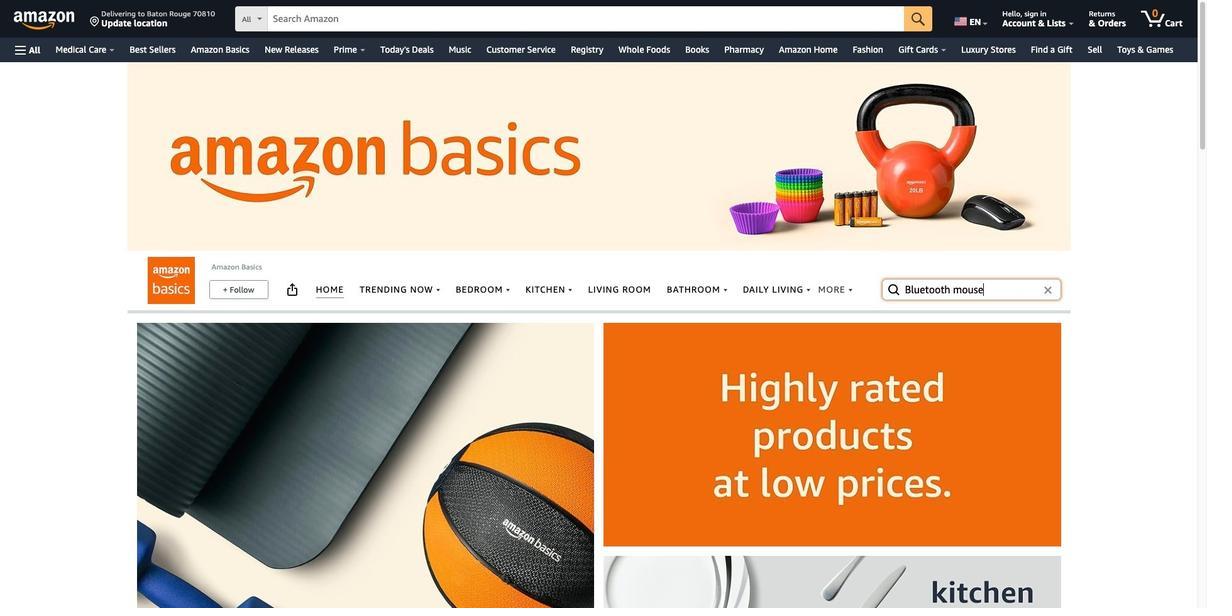 Task type: locate. For each thing, give the bounding box(es) containing it.
amazon image
[[14, 11, 75, 30]]

navigation navigation
[[0, 0, 1198, 62]]

None submit
[[904, 6, 933, 31]]

None search field
[[235, 6, 933, 33]]

search image
[[886, 282, 902, 297]]

none search field inside navigation navigation
[[235, 6, 933, 33]]

clear image
[[1044, 287, 1052, 294]]

share image
[[285, 282, 300, 297]]



Task type: describe. For each thing, give the bounding box(es) containing it.
none submit inside search field
[[904, 6, 933, 31]]

amazon basics logo image
[[148, 257, 195, 304]]

Search all Amazon Basics search field
[[905, 279, 1041, 301]]

Search Amazon text field
[[268, 7, 904, 31]]



Task type: vqa. For each thing, say whether or not it's contained in the screenshot.
'At'
no



